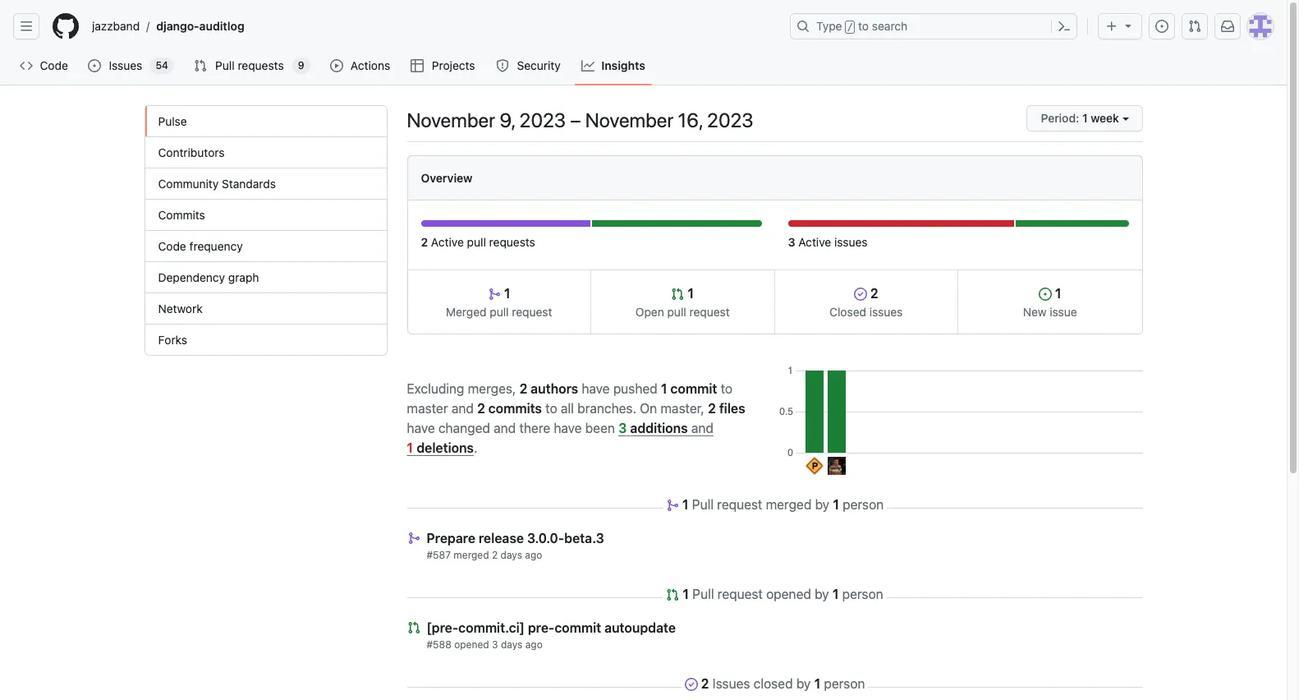 Task type: locate. For each thing, give the bounding box(es) containing it.
1 vertical spatial to
[[721, 381, 733, 396]]

0 horizontal spatial 2023
[[520, 108, 566, 131]]

1 horizontal spatial issue closed image
[[855, 288, 868, 301]]

0 vertical spatial merged
[[766, 497, 812, 512]]

0 vertical spatial to
[[859, 19, 869, 33]]

1 vertical spatial pull
[[692, 497, 714, 512]]

issues left 54
[[109, 58, 142, 72]]

0 horizontal spatial and
[[452, 401, 474, 415]]

code image
[[20, 59, 33, 72]]

1
[[1083, 111, 1088, 125], [501, 286, 511, 301], [685, 286, 694, 301], [1053, 286, 1062, 301], [661, 381, 668, 396], [407, 440, 413, 455], [683, 497, 689, 512], [833, 497, 840, 512], [683, 587, 689, 602], [833, 587, 839, 602], [815, 676, 821, 691]]

to
[[859, 19, 869, 33], [721, 381, 733, 396], [546, 401, 558, 415]]

0 horizontal spatial to
[[546, 401, 558, 415]]

0 horizontal spatial commit
[[555, 620, 602, 635]]

2 november from the left
[[586, 108, 674, 131]]

1 vertical spatial issues
[[713, 676, 751, 691]]

0 horizontal spatial issues
[[109, 58, 142, 72]]

2 ago from the top
[[526, 638, 543, 651]]

0 vertical spatial person
[[843, 497, 884, 512]]

1 horizontal spatial /
[[848, 21, 854, 33]]

november down projects
[[407, 108, 495, 131]]

1 vertical spatial code
[[158, 239, 186, 253]]

issues
[[835, 235, 868, 249], [870, 305, 903, 319]]

ago down 3.0.0-
[[525, 549, 543, 561]]

1 horizontal spatial commit
[[671, 381, 718, 396]]

/ for jazzband
[[146, 19, 150, 33]]

actions link
[[323, 53, 398, 78]]

1 vertical spatial issue opened image
[[88, 59, 101, 72]]

0 vertical spatial issue opened image
[[1156, 20, 1169, 33]]

git merge image left prepare
[[407, 532, 420, 545]]

code link
[[13, 53, 75, 78]]

commits link
[[145, 200, 387, 231]]

git merge image down additions
[[666, 499, 679, 512]]

1 horizontal spatial issue opened image
[[1039, 288, 1053, 301]]

notifications image
[[1222, 20, 1235, 33]]

issue closed image
[[855, 288, 868, 301], [685, 678, 698, 691]]

pull
[[215, 58, 235, 72], [692, 497, 714, 512], [693, 587, 715, 602]]

0 horizontal spatial git merge image
[[407, 532, 420, 545]]

[pre-commit.ci] pre-commit autoupdate link
[[427, 620, 676, 635]]

requests left '9'
[[238, 58, 284, 72]]

2 days from the top
[[501, 638, 523, 651]]

2 horizontal spatial to
[[859, 19, 869, 33]]

code right code icon in the top of the page
[[40, 58, 68, 72]]

request for 1 pull request merged by 1 person
[[718, 497, 763, 512]]

jazzband link
[[85, 13, 146, 39]]

have up branches.
[[582, 381, 610, 396]]

2023
[[520, 108, 566, 131], [708, 108, 754, 131]]

0 vertical spatial pull
[[215, 58, 235, 72]]

[pre-commit.ci] pre-commit autoupdate #588 opened 3 days ago
[[427, 620, 676, 651]]

code
[[40, 58, 68, 72], [158, 239, 186, 253]]

1 vertical spatial days
[[501, 638, 523, 651]]

new issue
[[1024, 305, 1078, 319]]

1 horizontal spatial 2023
[[708, 108, 754, 131]]

2 vertical spatial git merge image
[[407, 532, 420, 545]]

code down commits
[[158, 239, 186, 253]]

1 vertical spatial issue closed image
[[685, 678, 698, 691]]

2 horizontal spatial git merge image
[[666, 499, 679, 512]]

1 vertical spatial opened
[[455, 638, 489, 651]]

1 horizontal spatial and
[[494, 420, 516, 435]]

forks link
[[145, 325, 387, 355]]

0 vertical spatial code
[[40, 58, 68, 72]]

1 horizontal spatial opened
[[767, 587, 812, 602]]

git pull request image right 54
[[194, 59, 207, 72]]

new
[[1024, 305, 1047, 319]]

1 horizontal spatial pull
[[490, 305, 509, 319]]

2 vertical spatial issue opened image
[[1039, 288, 1053, 301]]

2 horizontal spatial pull
[[668, 305, 687, 319]]

commits
[[158, 208, 205, 222]]

commits
[[489, 401, 542, 415]]

1 vertical spatial requests
[[489, 235, 536, 249]]

pull up merged
[[467, 235, 486, 249]]

1 horizontal spatial git merge image
[[488, 288, 501, 301]]

1 vertical spatial issues
[[870, 305, 903, 319]]

2 active pull requests
[[421, 235, 536, 249]]

pull
[[467, 235, 486, 249], [490, 305, 509, 319], [668, 305, 687, 319]]

on
[[640, 401, 658, 415]]

0 horizontal spatial /
[[146, 19, 150, 33]]

0 horizontal spatial issue closed image
[[685, 678, 698, 691]]

2 horizontal spatial 3
[[788, 235, 796, 249]]

period:
[[1042, 111, 1080, 125]]

list
[[85, 13, 781, 39]]

dependency
[[158, 270, 225, 284]]

2 vertical spatial 3
[[492, 638, 498, 651]]

to up files
[[721, 381, 733, 396]]

have down all
[[554, 420, 582, 435]]

active up closed
[[799, 235, 832, 249]]

community standards
[[158, 177, 276, 191]]

3 active issues
[[788, 235, 868, 249]]

request
[[512, 305, 553, 319], [690, 305, 730, 319], [718, 497, 763, 512], [718, 587, 763, 602]]

2023 right the 16,
[[708, 108, 754, 131]]

0 vertical spatial 3
[[788, 235, 796, 249]]

requests up merged pull request
[[489, 235, 536, 249]]

projects
[[432, 58, 475, 72]]

0 vertical spatial issue closed image
[[855, 288, 868, 301]]

commit left autoupdate
[[555, 620, 602, 635]]

commit up the master,
[[671, 381, 718, 396]]

1 vertical spatial ago
[[526, 638, 543, 651]]

have
[[582, 381, 610, 396], [407, 420, 435, 435], [554, 420, 582, 435]]

shield image
[[496, 59, 509, 72]]

prepare release 3.0.0-beta.3 #587 merged 2 days ago
[[427, 531, 605, 561]]

type / to search
[[817, 19, 908, 33]]

0 horizontal spatial active
[[431, 235, 464, 249]]

issue opened image for git pull request image right of 54
[[88, 59, 101, 72]]

issue opened image left git pull request icon
[[1156, 20, 1169, 33]]

ago down 'pre-'
[[526, 638, 543, 651]]

november right –
[[586, 108, 674, 131]]

triangle down image
[[1122, 19, 1136, 32]]

git merge image up merged pull request
[[488, 288, 501, 301]]

1 horizontal spatial issues
[[870, 305, 903, 319]]

2 vertical spatial to
[[546, 401, 558, 415]]

1 vertical spatial by
[[815, 587, 830, 602]]

1 horizontal spatial issues
[[713, 676, 751, 691]]

–
[[571, 108, 581, 131]]

1 vertical spatial 3
[[619, 420, 627, 435]]

0 vertical spatial opened
[[767, 587, 812, 602]]

0 horizontal spatial requests
[[238, 58, 284, 72]]

issue opened image
[[1156, 20, 1169, 33], [88, 59, 101, 72], [1039, 288, 1053, 301]]

/ right type
[[848, 21, 854, 33]]

and inside 'to master and'
[[452, 401, 474, 415]]

1 horizontal spatial merged
[[766, 497, 812, 512]]

network link
[[145, 293, 387, 325]]

have down master
[[407, 420, 435, 435]]

active down overview
[[431, 235, 464, 249]]

additions
[[631, 420, 688, 435]]

2
[[421, 235, 428, 249], [868, 286, 879, 301], [520, 381, 528, 396], [477, 401, 485, 415], [708, 401, 716, 415], [492, 549, 498, 561], [702, 676, 710, 691]]

person for 1 pull request merged by 1 person
[[843, 497, 884, 512]]

0 vertical spatial ago
[[525, 549, 543, 561]]

requests
[[238, 58, 284, 72], [489, 235, 536, 249]]

commit.ci]
[[459, 620, 525, 635]]

0 horizontal spatial code
[[40, 58, 68, 72]]

git merge image
[[488, 288, 501, 301], [666, 499, 679, 512], [407, 532, 420, 545]]

/
[[146, 19, 150, 33], [848, 21, 854, 33]]

1 active from the left
[[431, 235, 464, 249]]

pull right merged
[[490, 305, 509, 319]]

0 horizontal spatial november
[[407, 108, 495, 131]]

all
[[561, 401, 574, 415]]

2 2023 from the left
[[708, 108, 754, 131]]

/ left the 'django-' at the top left of page
[[146, 19, 150, 33]]

0 horizontal spatial issues
[[835, 235, 868, 249]]

code inside code frequency link
[[158, 239, 186, 253]]

issues
[[109, 58, 142, 72], [713, 676, 751, 691]]

and
[[452, 401, 474, 415], [494, 420, 516, 435], [692, 420, 714, 435]]

standards
[[222, 177, 276, 191]]

november
[[407, 108, 495, 131], [586, 108, 674, 131]]

2 active from the left
[[799, 235, 832, 249]]

[pre-
[[427, 620, 459, 635]]

by
[[816, 497, 830, 512], [815, 587, 830, 602], [797, 676, 811, 691]]

issue opened image up new issue at right top
[[1039, 288, 1053, 301]]

0 horizontal spatial opened
[[455, 638, 489, 651]]

merged
[[766, 497, 812, 512], [454, 549, 489, 561]]

files
[[720, 401, 746, 415]]

1 horizontal spatial 3
[[619, 420, 627, 435]]

code for code frequency
[[158, 239, 186, 253]]

to left all
[[546, 401, 558, 415]]

git pull request image
[[1189, 20, 1202, 33]]

0 horizontal spatial issue opened image
[[88, 59, 101, 72]]

days inside the 'prepare release 3.0.0-beta.3 #587 merged 2 days ago'
[[501, 549, 523, 561]]

0 vertical spatial git merge image
[[488, 288, 501, 301]]

1 horizontal spatial code
[[158, 239, 186, 253]]

issues left closed at the right bottom of page
[[713, 676, 751, 691]]

0 vertical spatial days
[[501, 549, 523, 561]]

request for merged pull request
[[512, 305, 553, 319]]

ago
[[525, 549, 543, 561], [526, 638, 543, 651]]

1 ago from the top
[[525, 549, 543, 561]]

1 2023 from the left
[[520, 108, 566, 131]]

9
[[298, 59, 305, 71]]

pull right open
[[668, 305, 687, 319]]

overview
[[421, 171, 473, 185]]

/ inside the type / to search
[[848, 21, 854, 33]]

2 horizontal spatial and
[[692, 420, 714, 435]]

1 horizontal spatial to
[[721, 381, 733, 396]]

1 days from the top
[[501, 549, 523, 561]]

2 vertical spatial by
[[797, 676, 811, 691]]

2 vertical spatial pull
[[693, 587, 715, 602]]

code frequency
[[158, 239, 243, 253]]

and up changed in the left bottom of the page
[[452, 401, 474, 415]]

commit
[[671, 381, 718, 396], [555, 620, 602, 635]]

1 horizontal spatial active
[[799, 235, 832, 249]]

search
[[873, 19, 908, 33]]

ago inside the 'prepare release 3.0.0-beta.3 #587 merged 2 days ago'
[[525, 549, 543, 561]]

3
[[788, 235, 796, 249], [619, 420, 627, 435], [492, 638, 498, 651]]

0 horizontal spatial merged
[[454, 549, 489, 561]]

2 down overview
[[421, 235, 428, 249]]

and down the master,
[[692, 420, 714, 435]]

9,
[[500, 108, 515, 131]]

pulse link
[[145, 106, 387, 137]]

actions
[[351, 58, 390, 72]]

2 commits to all branches.   on master, 2 files have changed and there have been 3 additions and 1 deletions .
[[407, 401, 746, 455]]

git pull request image
[[194, 59, 207, 72], [672, 288, 685, 301], [667, 588, 680, 602], [407, 621, 420, 634]]

days
[[501, 549, 523, 561], [501, 638, 523, 651]]

issues right closed
[[870, 305, 903, 319]]

pushed
[[614, 381, 658, 396]]

and down commits
[[494, 420, 516, 435]]

1 horizontal spatial november
[[586, 108, 674, 131]]

2023 left –
[[520, 108, 566, 131]]

0 vertical spatial by
[[816, 497, 830, 512]]

days down commit.ci]
[[501, 638, 523, 651]]

to inside 2 commits to all branches.   on master, 2 files have changed and there have been 3 additions and 1 deletions .
[[546, 401, 558, 415]]

2 down release
[[492, 549, 498, 561]]

0 horizontal spatial 3
[[492, 638, 498, 651]]

period: 1 week
[[1042, 111, 1120, 125]]

graph image
[[582, 59, 595, 72]]

plus image
[[1106, 20, 1119, 33]]

days down prepare release 3.0.0-beta.3 link
[[501, 549, 523, 561]]

/ inside jazzband / django-auditlog
[[146, 19, 150, 33]]

closed
[[830, 305, 867, 319]]

by for opened
[[815, 587, 830, 602]]

1 horizontal spatial requests
[[489, 235, 536, 249]]

community standards link
[[145, 168, 387, 200]]

3 inside [pre-commit.ci] pre-commit autoupdate #588 opened 3 days ago
[[492, 638, 498, 651]]

merged pull request
[[446, 305, 553, 319]]

2 left closed at the right bottom of page
[[702, 676, 710, 691]]

1 vertical spatial merged
[[454, 549, 489, 561]]

1 vertical spatial person
[[843, 587, 884, 602]]

to left search
[[859, 19, 869, 33]]

pull requests
[[215, 58, 284, 72]]

issue opened image down jazzband link
[[88, 59, 101, 72]]

code inside code link
[[40, 58, 68, 72]]

issues up closed
[[835, 235, 868, 249]]

2 horizontal spatial issue opened image
[[1156, 20, 1169, 33]]

code for code
[[40, 58, 68, 72]]

command palette image
[[1058, 20, 1072, 33]]

graph
[[228, 270, 259, 284]]

1 vertical spatial commit
[[555, 620, 602, 635]]

#588
[[427, 638, 452, 651]]

dependency graph link
[[145, 262, 387, 293]]



Task type: vqa. For each thing, say whether or not it's contained in the screenshot.
the 2 link
no



Task type: describe. For each thing, give the bounding box(es) containing it.
closed issues
[[830, 305, 903, 319]]

insights element
[[144, 105, 387, 356]]

pulse
[[158, 114, 187, 128]]

commit inside [pre-commit.ci] pre-commit autoupdate #588 opened 3 days ago
[[555, 620, 602, 635]]

been
[[586, 420, 615, 435]]

excluding
[[407, 381, 465, 396]]

active for issues
[[799, 235, 832, 249]]

active for pull
[[431, 235, 464, 249]]

1 pull request opened by 1 person
[[683, 587, 884, 602]]

2 left files
[[708, 401, 716, 415]]

person for 1 pull request opened by 1 person
[[843, 587, 884, 602]]

projects link
[[405, 53, 483, 78]]

security
[[517, 58, 561, 72]]

pre-
[[528, 620, 555, 635]]

0 vertical spatial requests
[[238, 58, 284, 72]]

2 up commits
[[520, 381, 528, 396]]

1 november from the left
[[407, 108, 495, 131]]

jazzband
[[92, 19, 140, 33]]

network
[[158, 302, 203, 316]]

frequency
[[189, 239, 243, 253]]

authors
[[531, 381, 579, 396]]

git pull request image up 'open pull request'
[[672, 288, 685, 301]]

play image
[[330, 59, 343, 72]]

changed
[[439, 420, 491, 435]]

opened inside [pre-commit.ci] pre-commit autoupdate #588 opened 3 days ago
[[455, 638, 489, 651]]

closed
[[754, 676, 793, 691]]

forks
[[158, 333, 187, 347]]

community
[[158, 177, 219, 191]]

0 horizontal spatial pull
[[467, 235, 486, 249]]

/ for type
[[848, 21, 854, 33]]

week
[[1091, 111, 1120, 125]]

16,
[[678, 108, 703, 131]]

#587
[[427, 549, 451, 561]]

prepare release 3.0.0-beta.3 link
[[427, 531, 605, 546]]

list containing jazzband
[[85, 13, 781, 39]]

1 vertical spatial git merge image
[[666, 499, 679, 512]]

to inside 'to master and'
[[721, 381, 733, 396]]

homepage image
[[53, 13, 79, 39]]

code frequency link
[[145, 231, 387, 262]]

git pull request image left "[pre-"
[[407, 621, 420, 634]]

type
[[817, 19, 843, 33]]

0 vertical spatial commit
[[671, 381, 718, 396]]

prepare
[[427, 531, 476, 546]]

.
[[474, 440, 478, 455]]

1 inside 2 commits to all branches.   on master, 2 files have changed and there have been 3 additions and 1 deletions .
[[407, 440, 413, 455]]

to master and
[[407, 381, 733, 415]]

request for 1 pull request opened by 1 person
[[718, 587, 763, 602]]

to for type / to search
[[859, 19, 869, 33]]

autoupdate
[[605, 620, 676, 635]]

deletions
[[417, 440, 474, 455]]

merges,
[[468, 381, 516, 396]]

days inside [pre-commit.ci] pre-commit autoupdate #588 opened 3 days ago
[[501, 638, 523, 651]]

to for 2 commits to all branches.   on master, 2 files have changed and there have been 3 additions and 1 deletions .
[[546, 401, 558, 415]]

pull for open
[[668, 305, 687, 319]]

2 inside the 'prepare release 3.0.0-beta.3 #587 merged 2 days ago'
[[492, 549, 498, 561]]

branches.
[[578, 401, 637, 415]]

2 vertical spatial person
[[824, 676, 866, 691]]

excluding merges, 2 authors have pushed 1 commit
[[407, 381, 718, 396]]

security link
[[490, 53, 569, 78]]

merged inside the 'prepare release 3.0.0-beta.3 #587 merged 2 days ago'
[[454, 549, 489, 561]]

master,
[[661, 401, 705, 415]]

3 inside 2 commits to all branches.   on master, 2 files have changed and there have been 3 additions and 1 deletions .
[[619, 420, 627, 435]]

release
[[479, 531, 524, 546]]

pull for 1 pull request opened by 1 person
[[693, 587, 715, 602]]

beta.3
[[565, 531, 605, 546]]

dependency graph
[[158, 270, 259, 284]]

pull for merged
[[490, 305, 509, 319]]

issue
[[1050, 305, 1078, 319]]

table image
[[411, 59, 424, 72]]

contributors link
[[145, 137, 387, 168]]

0 vertical spatial issues
[[109, 58, 142, 72]]

2 up closed issues
[[868, 286, 879, 301]]

by for merged
[[816, 497, 830, 512]]

merged
[[446, 305, 487, 319]]

2 down merges,
[[477, 401, 485, 415]]

auditlog
[[199, 19, 245, 33]]

django-auditlog link
[[150, 13, 251, 39]]

git pull request image up autoupdate
[[667, 588, 680, 602]]

3.0.0-
[[527, 531, 565, 546]]

2 issues         closed by 1 person
[[702, 676, 866, 691]]

jazzband / django-auditlog
[[92, 19, 245, 33]]

1 pull request merged by 1 person
[[683, 497, 884, 512]]

contributors
[[158, 145, 225, 159]]

issue opened image for git pull request icon
[[1156, 20, 1169, 33]]

request for open pull request
[[690, 305, 730, 319]]

there
[[520, 420, 551, 435]]

pull for 1 pull request merged by 1 person
[[692, 497, 714, 512]]

ago inside [pre-commit.ci] pre-commit autoupdate #588 opened 3 days ago
[[526, 638, 543, 651]]

master
[[407, 401, 448, 415]]

54
[[156, 59, 168, 71]]

0 vertical spatial issues
[[835, 235, 868, 249]]

open
[[636, 305, 665, 319]]

insights
[[602, 58, 646, 72]]

django-
[[156, 19, 199, 33]]

november 9, 2023 – november 16, 2023
[[407, 108, 754, 131]]

open pull request
[[636, 305, 730, 319]]

insights link
[[575, 53, 652, 78]]



